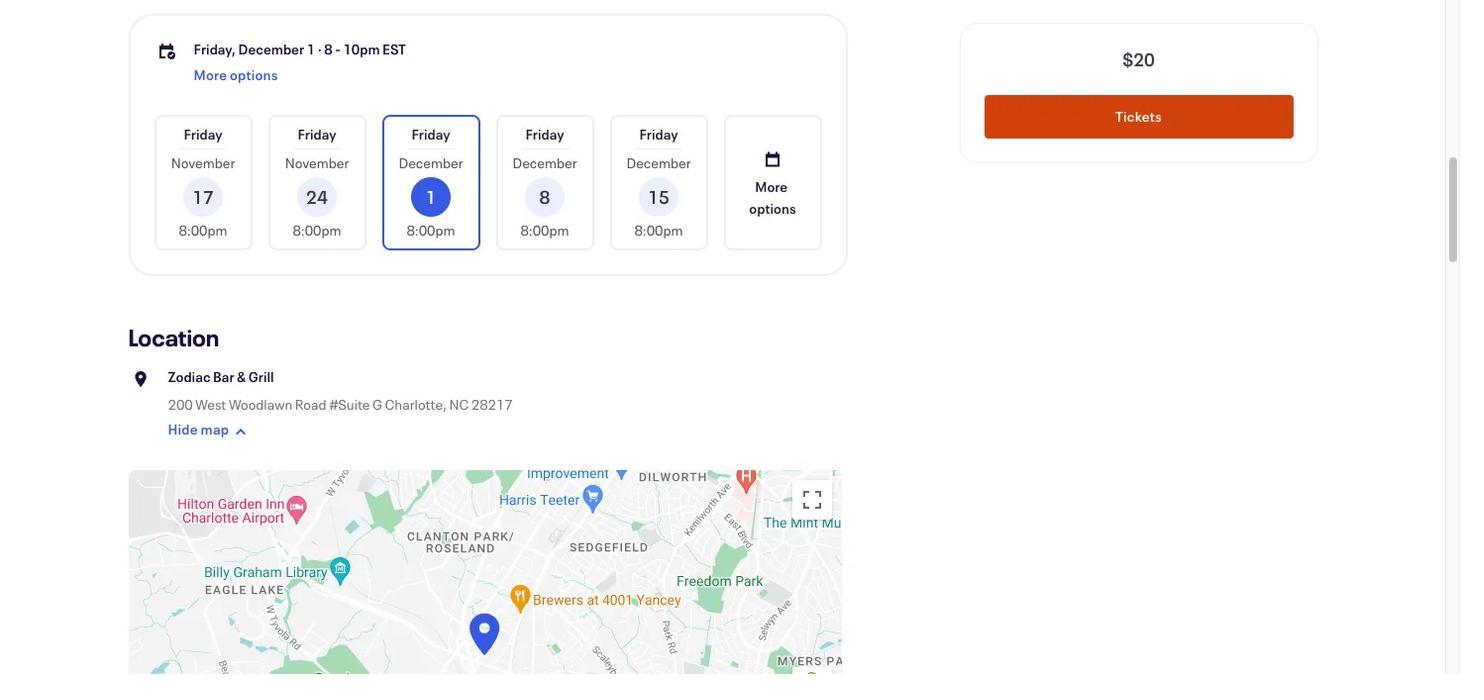 Task type: locate. For each thing, give the bounding box(es) containing it.
8:00pm for 15
[[635, 221, 683, 240]]

hide map
[[168, 420, 229, 439]]

3 8:00pm from the left
[[407, 221, 455, 240]]

options
[[230, 65, 278, 84], [750, 199, 797, 218]]

1
[[307, 40, 315, 58], [426, 185, 437, 209]]

friday
[[184, 125, 223, 144], [298, 125, 337, 144], [412, 125, 451, 144], [526, 125, 565, 144], [640, 125, 679, 144]]

0 vertical spatial 8
[[324, 40, 333, 58]]

woodlawn
[[229, 395, 293, 414]]

november
[[171, 154, 235, 172], [285, 154, 349, 172]]

0 vertical spatial more options button
[[194, 59, 278, 91]]

0 horizontal spatial november
[[171, 154, 235, 172]]

november up the 17
[[171, 154, 235, 172]]

est
[[383, 40, 406, 58]]

·
[[318, 40, 322, 58]]

friday for 15
[[640, 125, 679, 144]]

8:00pm for 1
[[407, 221, 455, 240]]

10pm
[[343, 40, 380, 58]]

friday,
[[194, 40, 236, 58]]

$20
[[1123, 48, 1155, 71]]

3 friday from the left
[[412, 125, 451, 144]]

0 horizontal spatial 8
[[324, 40, 333, 58]]

november up 24
[[285, 154, 349, 172]]

tickets
[[1116, 107, 1163, 126]]

0 vertical spatial more
[[194, 65, 227, 84]]

1 horizontal spatial more
[[755, 177, 788, 196]]

4 8:00pm from the left
[[521, 221, 569, 240]]

more
[[194, 65, 227, 84], [755, 177, 788, 196]]

0 vertical spatial 1
[[307, 40, 315, 58]]

more options button
[[194, 59, 278, 91], [726, 117, 820, 249]]

1 vertical spatial more
[[755, 177, 788, 196]]

charlotte,
[[385, 395, 447, 414]]

1 8:00pm from the left
[[179, 221, 228, 240]]

8:00pm
[[179, 221, 228, 240], [293, 221, 342, 240], [407, 221, 455, 240], [521, 221, 569, 240], [635, 221, 683, 240]]

0 horizontal spatial more
[[194, 65, 227, 84]]

1 vertical spatial 1
[[426, 185, 437, 209]]

4 friday from the left
[[526, 125, 565, 144]]

2 friday from the left
[[298, 125, 337, 144]]

1 vertical spatial more options button
[[726, 117, 820, 249]]

friday, december 1 · 8 - 10pm est more options
[[194, 40, 406, 84]]

nc
[[449, 395, 469, 414]]

1 horizontal spatial 1
[[426, 185, 437, 209]]

1 horizontal spatial november
[[285, 154, 349, 172]]

1 vertical spatial options
[[750, 199, 797, 218]]

0 horizontal spatial options
[[230, 65, 278, 84]]

1 horizontal spatial 8
[[540, 185, 551, 209]]

1 friday from the left
[[184, 125, 223, 144]]

8
[[324, 40, 333, 58], [540, 185, 551, 209]]

2 8:00pm from the left
[[293, 221, 342, 240]]

december
[[238, 40, 304, 58], [399, 154, 463, 172], [513, 154, 577, 172], [627, 154, 691, 172]]

1 horizontal spatial more options button
[[726, 117, 820, 249]]

5 8:00pm from the left
[[635, 221, 683, 240]]

options inside friday, december 1 · 8 - 10pm est more options
[[230, 65, 278, 84]]

200
[[168, 395, 193, 414]]

more inside friday, december 1 · 8 - 10pm est more options
[[194, 65, 227, 84]]

1 november from the left
[[171, 154, 235, 172]]

december for 1
[[399, 154, 463, 172]]

0 vertical spatial options
[[230, 65, 278, 84]]

1 horizontal spatial options
[[750, 199, 797, 218]]

5 friday from the left
[[640, 125, 679, 144]]

hide map button
[[168, 415, 253, 447]]

2 november from the left
[[285, 154, 349, 172]]

friday for 24
[[298, 125, 337, 144]]

november for 24
[[285, 154, 349, 172]]

0 horizontal spatial 1
[[307, 40, 315, 58]]

hide
[[168, 420, 198, 439]]



Task type: describe. For each thing, give the bounding box(es) containing it.
8:00pm for 17
[[179, 221, 228, 240]]

grill
[[249, 368, 274, 387]]

zodiac
[[168, 368, 211, 387]]

december for 15
[[627, 154, 691, 172]]

more inside more options
[[755, 177, 788, 196]]

8:00pm for 8
[[521, 221, 569, 240]]

24
[[306, 185, 328, 209]]

&
[[237, 368, 246, 387]]

december for 8
[[513, 154, 577, 172]]

15
[[648, 185, 670, 209]]

g
[[373, 395, 383, 414]]

map
[[201, 420, 229, 439]]

west
[[195, 395, 226, 414]]

december inside friday, december 1 · 8 - 10pm est more options
[[238, 40, 304, 58]]

17
[[192, 185, 214, 209]]

1 vertical spatial 8
[[540, 185, 551, 209]]

map region
[[120, 450, 882, 675]]

friday for 1
[[412, 125, 451, 144]]

0 horizontal spatial more options button
[[194, 59, 278, 91]]

-
[[335, 40, 341, 58]]

8 inside friday, december 1 · 8 - 10pm est more options
[[324, 40, 333, 58]]

tickets button
[[985, 95, 1294, 139]]

bar
[[213, 368, 234, 387]]

november for 17
[[171, 154, 235, 172]]

friday for 17
[[184, 125, 223, 144]]

more options
[[750, 177, 797, 218]]

#suite
[[329, 395, 370, 414]]

8:00pm for 24
[[293, 221, 342, 240]]

road
[[295, 395, 327, 414]]

friday for 8
[[526, 125, 565, 144]]

1 inside friday, december 1 · 8 - 10pm est more options
[[307, 40, 315, 58]]

28217
[[472, 395, 513, 414]]

zodiac bar & grill 200 west woodlawn road #suite g charlotte, nc 28217
[[168, 368, 513, 414]]

location
[[128, 322, 219, 354]]



Task type: vqa. For each thing, say whether or not it's contained in the screenshot.
'all-'
no



